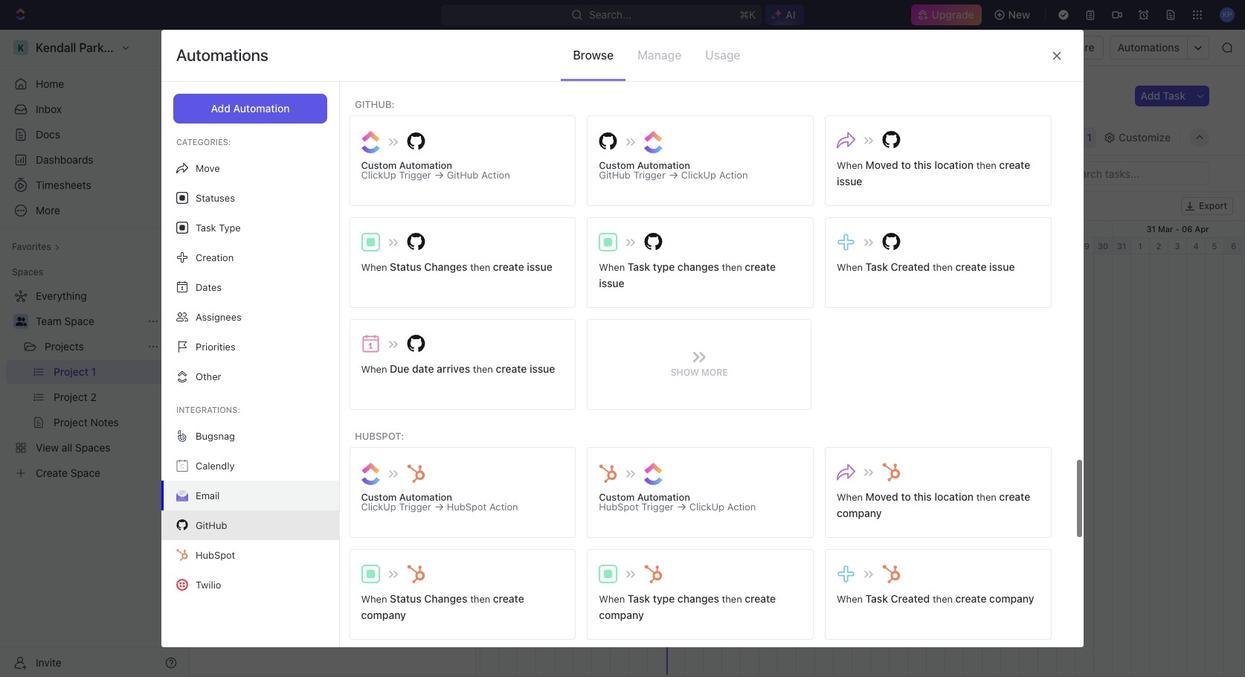 Task type: locate. For each thing, give the bounding box(es) containing it.
0 vertical spatial 16
[[791, 224, 801, 234]]

1 vertical spatial create issue
[[599, 260, 776, 289]]

to
[[901, 158, 911, 171], [901, 490, 911, 503]]

9 mar from the left
[[1158, 224, 1174, 234]]

17 mar - 23 mar element
[[853, 221, 983, 237]]

1 vertical spatial when task type changes then
[[599, 592, 745, 605]]

2 27 element from the left
[[1039, 238, 1057, 254]]

0 vertical spatial team
[[217, 41, 243, 54]]

name column header
[[234, 221, 428, 254]]

1 horizontal spatial space
[[246, 41, 276, 54]]

move
[[196, 162, 220, 174]]

1 25 element from the left
[[462, 238, 481, 254]]

mar right 23
[[933, 224, 949, 234]]

- left '06'
[[1176, 224, 1180, 234]]

create issue for this
[[837, 158, 1031, 187]]

1 when task type changes then from the top
[[599, 260, 745, 273]]

0 vertical spatial moved
[[866, 158, 899, 171]]

2 vertical spatial 1
[[1139, 241, 1143, 251]]

create company for then
[[361, 592, 524, 621]]

automations up add task
[[1118, 41, 1180, 54]]

created for create issue
[[891, 260, 930, 273]]

0 horizontal spatial 5
[[636, 241, 641, 251]]

25 element
[[462, 238, 481, 254], [1001, 238, 1020, 254]]

mar right 10
[[768, 224, 783, 234]]

0 vertical spatial when task type changes then
[[599, 260, 745, 273]]

1 horizontal spatial 6
[[1231, 241, 1237, 251]]

github
[[447, 169, 479, 181], [599, 169, 631, 181], [196, 519, 227, 531]]

1 horizontal spatial team space
[[217, 41, 276, 54]]

1 - from the left
[[655, 224, 659, 234]]

30 right the 29
[[1098, 241, 1109, 251]]

mar right the 24
[[1028, 224, 1043, 234]]

2 mar from the left
[[674, 224, 689, 234]]

4
[[617, 241, 622, 251], [1194, 241, 1199, 251]]

1 vertical spatial 16
[[838, 241, 848, 251]]

browse
[[573, 48, 614, 62]]

0 horizontal spatial create company
[[361, 592, 524, 621]]

2 this from the top
[[914, 490, 932, 503]]

clickup down calendar
[[361, 169, 396, 181]]

team right user group icon in the top of the page
[[217, 41, 243, 54]]

27 element down 25 feb - 02 mar element
[[499, 238, 518, 254]]

6 down export button
[[1231, 241, 1237, 251]]

add inside button
[[211, 102, 231, 115]]

1 horizontal spatial 3
[[1175, 241, 1180, 251]]

clickup action
[[681, 169, 748, 181], [689, 501, 756, 512]]

1 horizontal spatial hubspot
[[447, 501, 487, 512]]

1 vertical spatial clickup action
[[689, 501, 756, 512]]

- up the 13 "element"
[[785, 224, 789, 234]]

type for issue
[[653, 260, 675, 273]]

github trigger
[[599, 169, 666, 181]]

0 horizontal spatial team space link
[[36, 309, 141, 333]]

task image
[[361, 463, 380, 485]]

sidebar navigation
[[0, 30, 190, 677]]

type for company
[[653, 592, 675, 605]]

team space right user group icon in the top of the page
[[217, 41, 276, 54]]

1 vertical spatial space
[[64, 315, 94, 327]]

github for trigger
[[599, 169, 631, 181]]

3 - from the left
[[915, 224, 919, 234]]

today down 7 element
[[670, 257, 692, 266]]

location for create company
[[935, 490, 974, 503]]

1
[[287, 85, 295, 106], [1087, 131, 1092, 143], [1139, 241, 1143, 251]]

4 right "2" element
[[617, 241, 622, 251]]

docs
[[36, 128, 60, 141]]

team space link up project
[[199, 39, 280, 57]]

1 vertical spatial 30
[[1098, 241, 1109, 251]]

0 vertical spatial changes
[[678, 260, 719, 273]]

company
[[837, 507, 882, 519], [990, 592, 1035, 605], [361, 609, 406, 621], [599, 609, 644, 621]]

home
[[36, 77, 64, 90]]

0 vertical spatial changes
[[424, 260, 468, 273]]

- for 16
[[785, 224, 789, 234]]

2 horizontal spatial 1
[[1139, 241, 1143, 251]]

0 horizontal spatial team space
[[36, 315, 94, 327]]

1 location from the top
[[935, 158, 974, 171]]

2 4 from the left
[[1194, 241, 1199, 251]]

tree
[[6, 284, 183, 485]]

0 vertical spatial 17
[[886, 224, 895, 234]]

new
[[1009, 8, 1030, 21]]

0 vertical spatial created
[[891, 260, 930, 273]]

1 moved from the top
[[866, 158, 899, 171]]

column header down today 'button'
[[212, 221, 234, 254]]

0 vertical spatial assignees
[[367, 167, 411, 179]]

17 right 16 element
[[857, 241, 866, 251]]

2 5 from the left
[[1212, 241, 1218, 251]]

0 vertical spatial 31
[[1147, 224, 1156, 234]]

28 element
[[518, 238, 536, 254], [1057, 238, 1076, 254]]

- up "27"
[[1045, 224, 1049, 234]]

automations
[[1118, 41, 1180, 54], [176, 45, 268, 65]]

2 when task type changes then from the top
[[599, 592, 745, 605]]

18 element
[[871, 238, 890, 254]]

hide button
[[430, 164, 462, 182]]

task image for create issue
[[645, 131, 663, 153]]

mar
[[637, 224, 653, 234], [674, 224, 689, 234], [768, 224, 783, 234], [803, 224, 818, 234], [897, 224, 912, 234], [933, 224, 949, 234], [1028, 224, 1043, 234], [1065, 224, 1080, 234], [1158, 224, 1174, 234]]

user group image
[[15, 317, 26, 326]]

1 horizontal spatial 17
[[886, 224, 895, 234]]

1 status from the top
[[390, 260, 422, 273]]

1 horizontal spatial 31
[[1147, 224, 1156, 234]]

06
[[1182, 224, 1193, 234]]

assignees down calendar
[[367, 167, 411, 179]]

status
[[390, 260, 422, 273], [390, 592, 422, 605]]

1 horizontal spatial 30
[[1098, 241, 1109, 251]]

1 when moved to this location then from the top
[[837, 158, 999, 171]]

0 horizontal spatial 26 element
[[481, 238, 499, 254]]

when task created then create company
[[837, 592, 1035, 605]]

column header left type
[[190, 221, 212, 254]]

- for 09
[[655, 224, 659, 234]]

17 inside "element"
[[886, 224, 895, 234]]

hide
[[436, 167, 456, 179]]

1 horizontal spatial 16
[[838, 241, 848, 251]]

31 left '06'
[[1147, 224, 1156, 234]]

3 down 31 mar - 06 apr element
[[1175, 241, 1180, 251]]

30 inside 30 element
[[1098, 241, 1109, 251]]

1 vertical spatial when moved to this location then
[[837, 490, 999, 503]]

1 vertical spatial team space
[[36, 315, 94, 327]]

clickup trigger
[[361, 169, 431, 181], [361, 501, 431, 512]]

0 horizontal spatial 27 element
[[499, 238, 518, 254]]

17 for 17 mar - 23 mar
[[886, 224, 895, 234]]

1 button
[[1039, 127, 1097, 148]]

1 horizontal spatial 28 element
[[1057, 238, 1076, 254]]

1 horizontal spatial team space link
[[199, 39, 280, 57]]

0 horizontal spatial 25 element
[[462, 238, 481, 254]]

- inside "element"
[[915, 224, 919, 234]]

task image up github trigger
[[645, 131, 663, 153]]

1 vertical spatial to
[[901, 490, 911, 503]]

0 horizontal spatial 29 element
[[536, 238, 555, 254]]

mar right 09
[[674, 224, 689, 234]]

team space up projects
[[36, 315, 94, 327]]

create issue down the 8 element
[[599, 260, 776, 289]]

17
[[886, 224, 895, 234], [857, 241, 866, 251]]

team space link
[[199, 39, 280, 57], [36, 309, 141, 333]]

column header
[[190, 221, 212, 254], [212, 221, 234, 254]]

26 element up when status changes then create issue
[[481, 238, 499, 254]]

1 inside dropdown button
[[1087, 131, 1092, 143]]

29 element
[[536, 238, 555, 254], [1076, 238, 1094, 254]]

0 horizontal spatial assignees
[[196, 311, 242, 323]]

0 vertical spatial today
[[208, 200, 233, 211]]

1 4 from the left
[[617, 241, 622, 251]]

this for issue
[[914, 158, 932, 171]]

1 vertical spatial changes
[[678, 592, 719, 605]]

twilio
[[196, 579, 221, 591]]

0 horizontal spatial 31
[[1117, 241, 1127, 251]]

mar up 2
[[1158, 224, 1174, 234]]

when inside when status changes then create issue
[[361, 261, 387, 273]]

0 vertical spatial space
[[246, 41, 276, 54]]

task image
[[361, 131, 380, 153], [645, 131, 663, 153], [645, 463, 663, 485]]

30 up "27"
[[1052, 224, 1062, 234]]

2 changes from the top
[[424, 592, 468, 605]]

0 vertical spatial clickup trigger
[[361, 169, 431, 181]]

0 vertical spatial type
[[653, 260, 675, 273]]

0 horizontal spatial 17
[[857, 241, 866, 251]]

add up customize
[[1141, 89, 1161, 102]]

team right user group image
[[36, 315, 62, 327]]

this for company
[[914, 490, 932, 503]]

2 created from the top
[[891, 592, 930, 605]]

2 moved from the top
[[866, 490, 899, 503]]

then
[[977, 159, 997, 171], [470, 261, 491, 273], [722, 261, 742, 273], [933, 261, 953, 273], [473, 363, 493, 375], [977, 491, 997, 503], [470, 593, 491, 605], [722, 593, 742, 605], [933, 593, 953, 605]]

when task type changes then
[[599, 260, 745, 273], [599, 592, 745, 605]]

1 changes from the top
[[424, 260, 468, 273]]

0 vertical spatial to
[[901, 158, 911, 171]]

03 mar - 09 mar element
[[592, 221, 722, 237]]

1 horizontal spatial github
[[447, 169, 479, 181]]

0 horizontal spatial 30
[[1052, 224, 1062, 234]]

create company for this
[[837, 490, 1031, 519]]

2 location from the top
[[935, 490, 974, 503]]

1 horizontal spatial 26 element
[[1020, 238, 1039, 254]]

today up task type
[[208, 200, 233, 211]]

10 mar - 16 mar
[[756, 224, 818, 234]]

1 vertical spatial moved
[[866, 490, 899, 503]]

add for add task
[[1141, 89, 1161, 102]]

- left 09
[[655, 224, 659, 234]]

task inside button
[[1163, 89, 1186, 102]]

location
[[935, 158, 974, 171], [935, 490, 974, 503]]

when inside when due date arrives then create issue
[[361, 363, 387, 375]]

27
[[1043, 241, 1052, 251]]

25 element up when status changes then create issue
[[462, 238, 481, 254]]

4 - from the left
[[1045, 224, 1049, 234]]

1 6 from the left
[[654, 241, 660, 251]]

25 feb - 02 mar element
[[462, 221, 592, 237]]

2 when moved to this location then from the top
[[837, 490, 999, 503]]

1 vertical spatial team
[[36, 315, 62, 327]]

created for create company
[[891, 592, 930, 605]]

0 horizontal spatial 28 element
[[518, 238, 536, 254]]

0 horizontal spatial add
[[211, 102, 231, 115]]

1 horizontal spatial create issue
[[837, 158, 1031, 187]]

projects
[[45, 340, 84, 353]]

0 vertical spatial 1
[[287, 85, 295, 106]]

mar up "19"
[[897, 224, 912, 234]]

1 horizontal spatial create company
[[599, 592, 776, 621]]

1 clickup trigger from the top
[[361, 169, 431, 181]]

5 down 31 mar - 06 apr element
[[1212, 241, 1218, 251]]

31 for 31
[[1117, 241, 1127, 251]]

0 horizontal spatial 3
[[598, 241, 604, 251]]

0 horizontal spatial automations
[[176, 45, 268, 65]]

5
[[636, 241, 641, 251], [1212, 241, 1218, 251]]

clickup trigger down calendar
[[361, 169, 431, 181]]

28 element down 25 feb - 02 mar element
[[518, 238, 536, 254]]

this
[[914, 158, 932, 171], [914, 490, 932, 503]]

user group image
[[204, 44, 213, 51]]

inbox
[[36, 103, 62, 115]]

space up projects link
[[64, 315, 94, 327]]

1 vertical spatial location
[[935, 490, 974, 503]]

0 horizontal spatial 6
[[654, 241, 660, 251]]

1 3 from the left
[[598, 241, 604, 251]]

1 horizontal spatial 29 element
[[1076, 238, 1094, 254]]

7 element
[[667, 238, 685, 254]]

0 vertical spatial status
[[390, 260, 422, 273]]

12 element
[[760, 238, 778, 254]]

to for company
[[901, 490, 911, 503]]

9 element
[[704, 238, 722, 254]]

1 vertical spatial created
[[891, 592, 930, 605]]

26 element left "27"
[[1020, 238, 1039, 254]]

1 horizontal spatial add
[[1141, 89, 1161, 102]]

add
[[1141, 89, 1161, 102], [211, 102, 231, 115]]

task
[[1163, 89, 1186, 102], [196, 222, 216, 234], [628, 260, 650, 273], [866, 260, 888, 273], [628, 592, 650, 605], [866, 592, 888, 605]]

tree containing team space
[[6, 284, 183, 485]]

25 element down the 24
[[1001, 238, 1020, 254]]

2 status from the top
[[390, 592, 422, 605]]

5 down 03 mar - 09 mar
[[636, 241, 641, 251]]

0 horizontal spatial 16
[[791, 224, 801, 234]]

2 horizontal spatial create company
[[837, 490, 1031, 519]]

then inside when due date arrives then create issue
[[473, 363, 493, 375]]

17 element
[[853, 238, 871, 254]]

mar right the 03
[[637, 224, 653, 234]]

when status changes then create issue
[[361, 260, 553, 273]]

2 - from the left
[[785, 224, 789, 234]]

27 element containing 27
[[1039, 238, 1057, 254]]

assignees up priorities
[[196, 311, 242, 323]]

31 mar - 06 apr element
[[1113, 221, 1244, 237]]

task image up hubspot trigger on the bottom
[[645, 463, 663, 485]]

0 horizontal spatial space
[[64, 315, 94, 327]]

clickup
[[361, 169, 396, 181], [681, 169, 716, 181], [361, 501, 396, 512], [689, 501, 725, 512]]

17 for 17
[[857, 241, 866, 251]]

1 horizontal spatial 5
[[1212, 241, 1218, 251]]

clickup down task icon at the bottom left of the page
[[361, 501, 396, 512]]

17 up "19"
[[886, 224, 895, 234]]

5 - from the left
[[1176, 224, 1180, 234]]

0 vertical spatial clickup action
[[681, 169, 748, 181]]

create company for changes
[[599, 592, 776, 621]]

trigger
[[399, 169, 431, 181], [634, 169, 666, 181], [399, 501, 431, 512], [642, 501, 674, 512]]

3
[[598, 241, 604, 251], [1175, 241, 1180, 251]]

27 element down 24 mar - 30 mar element at top right
[[1039, 238, 1057, 254]]

customize
[[1119, 131, 1171, 143]]

7 mar from the left
[[1028, 224, 1043, 234]]

1 horizontal spatial automations
[[1118, 41, 1180, 54]]

row
[[190, 221, 475, 254]]

0 vertical spatial create issue
[[837, 158, 1031, 187]]

- for 06
[[1176, 224, 1180, 234]]

1 vertical spatial changes
[[424, 592, 468, 605]]

tree grid
[[190, 221, 475, 675]]

16 right 15 element
[[838, 241, 848, 251]]

1 changes from the top
[[678, 260, 719, 273]]

0 vertical spatial 30
[[1052, 224, 1062, 234]]

1 created from the top
[[891, 260, 930, 273]]

github action
[[447, 169, 510, 181]]

gantt link
[[415, 127, 446, 148]]

2 horizontal spatial hubspot
[[599, 501, 639, 512]]

21 element
[[927, 238, 946, 254]]

add up categories:
[[211, 102, 231, 115]]

2 column header from the left
[[212, 221, 234, 254]]

when
[[837, 159, 863, 171], [361, 261, 387, 273], [599, 261, 625, 273], [837, 261, 863, 273], [361, 363, 387, 375], [837, 491, 863, 503], [361, 593, 387, 605], [599, 593, 625, 605], [837, 593, 863, 605]]

1 horizontal spatial 27 element
[[1039, 238, 1057, 254]]

create issue
[[837, 158, 1031, 187], [599, 260, 776, 289]]

hubspot
[[447, 501, 487, 512], [599, 501, 639, 512], [196, 549, 235, 561]]

1 this from the top
[[914, 158, 932, 171]]

16 up the 13 "element"
[[791, 224, 801, 234]]

usage
[[705, 48, 741, 62]]

1 vertical spatial today
[[670, 257, 692, 266]]

1 right 31 element
[[1139, 241, 1143, 251]]

5 mar from the left
[[897, 224, 912, 234]]

1 left customize button
[[1087, 131, 1092, 143]]

moved
[[866, 158, 899, 171], [866, 490, 899, 503]]

clickup trigger down task icon at the bottom left of the page
[[361, 501, 431, 512]]

6 down 03 mar - 09 mar element
[[654, 241, 660, 251]]

0 vertical spatial when moved to this location then
[[837, 158, 999, 171]]

1 right project
[[287, 85, 295, 106]]

24 mar - 30 mar
[[1015, 224, 1080, 234]]

company for moved to this location
[[837, 507, 882, 519]]

0 vertical spatial location
[[935, 158, 974, 171]]

space inside tree
[[64, 315, 94, 327]]

changes
[[678, 260, 719, 273], [678, 592, 719, 605]]

1 vertical spatial 31
[[1117, 241, 1127, 251]]

 image
[[198, 230, 208, 240]]

1 vertical spatial this
[[914, 490, 932, 503]]

automations up project
[[176, 45, 268, 65]]

1 horizontal spatial 1
[[1087, 131, 1092, 143]]

2 3 from the left
[[1175, 241, 1180, 251]]

23
[[921, 224, 931, 234]]

24 element
[[983, 238, 1001, 254]]

- left 23
[[915, 224, 919, 234]]

apr
[[1195, 224, 1209, 234]]

29 element down 25 feb - 02 mar element
[[536, 238, 555, 254]]

upgrade
[[932, 8, 974, 21]]

when inside "when status changes then"
[[361, 593, 387, 605]]

custom automation
[[361, 159, 452, 171], [599, 159, 690, 171], [361, 491, 452, 503], [599, 491, 690, 503]]

2 26 element from the left
[[1020, 238, 1039, 254]]

4 mar from the left
[[803, 224, 818, 234]]

27 element
[[499, 238, 518, 254], [1039, 238, 1057, 254]]

2 clickup trigger from the top
[[361, 501, 431, 512]]

1 vertical spatial 17
[[857, 241, 866, 251]]

31
[[1147, 224, 1156, 234], [1117, 241, 1127, 251]]

space up project 1
[[246, 41, 276, 54]]

1 to from the top
[[901, 158, 911, 171]]

priorities
[[196, 341, 236, 353]]

0 horizontal spatial today
[[208, 200, 233, 211]]

automations inside automations button
[[1118, 41, 1180, 54]]

30
[[1052, 224, 1062, 234], [1098, 241, 1109, 251]]

clickup trigger for create issue
[[361, 169, 431, 181]]

assignees inside button
[[367, 167, 411, 179]]

invite
[[36, 656, 62, 668]]

0 horizontal spatial team
[[36, 315, 62, 327]]

26 element
[[481, 238, 499, 254], [1020, 238, 1039, 254]]

changes for company
[[678, 592, 719, 605]]

31 inside 31 mar - 06 apr element
[[1147, 224, 1156, 234]]

when inside when task created then create issue
[[837, 261, 863, 273]]

1 29 element from the left
[[536, 238, 555, 254]]

31 inside 31 element
[[1117, 241, 1127, 251]]

1 horizontal spatial team
[[217, 41, 243, 54]]

when due date arrives then create issue
[[361, 362, 555, 375]]

add inside button
[[1141, 89, 1161, 102]]

status for create company
[[390, 592, 422, 605]]

timesheets
[[36, 179, 91, 191]]

19
[[894, 241, 903, 251]]

projects link
[[45, 335, 141, 359]]

mar up "14" element
[[803, 224, 818, 234]]

team space link up projects link
[[36, 309, 141, 333]]

11 element
[[741, 238, 760, 254]]

2 to from the top
[[901, 490, 911, 503]]

29 element left 31 element
[[1076, 238, 1094, 254]]

1 type from the top
[[653, 260, 675, 273]]

31 right 30 element
[[1117, 241, 1127, 251]]

16
[[791, 224, 801, 234], [838, 241, 848, 251]]

0 horizontal spatial 4
[[617, 241, 622, 251]]

22 element
[[946, 238, 964, 254]]

dashboards link
[[6, 148, 183, 172]]

1 vertical spatial clickup trigger
[[361, 501, 431, 512]]

due
[[390, 362, 409, 375]]

4 down the apr
[[1194, 241, 1199, 251]]

28 element left the 29
[[1057, 238, 1076, 254]]

1 vertical spatial type
[[653, 592, 675, 605]]

2 29 element from the left
[[1076, 238, 1094, 254]]

29 element containing 29
[[1076, 238, 1094, 254]]

changes
[[424, 260, 468, 273], [424, 592, 468, 605]]

1 5 from the left
[[636, 241, 641, 251]]

0 horizontal spatial hubspot
[[196, 549, 235, 561]]

create issue up 23
[[837, 158, 1031, 187]]

1 vertical spatial status
[[390, 592, 422, 605]]

manage
[[638, 48, 682, 62]]

1 vertical spatial team space link
[[36, 309, 141, 333]]

2 type from the top
[[653, 592, 675, 605]]

1 horizontal spatial assignees
[[367, 167, 411, 179]]

2 changes from the top
[[678, 592, 719, 605]]

arrives
[[437, 362, 470, 375]]

clickup action for create company
[[689, 501, 756, 512]]

customize button
[[1100, 127, 1175, 148]]

3 right "2" element
[[598, 241, 604, 251]]

mar up the 29
[[1065, 224, 1080, 234]]

13 element
[[778, 238, 797, 254]]

task image up assignees button
[[361, 131, 380, 153]]



Task type: vqa. For each thing, say whether or not it's contained in the screenshot.
bottom changes
yes



Task type: describe. For each thing, give the bounding box(es) containing it.
0 horizontal spatial github
[[196, 519, 227, 531]]

when status changes then
[[361, 592, 493, 605]]

add for add automation
[[211, 102, 231, 115]]

hubspot for action
[[447, 501, 487, 512]]

github for action
[[447, 169, 479, 181]]

add task button
[[1135, 86, 1192, 106]]

today button
[[202, 197, 239, 215]]

automation inside the 'add automation' button
[[233, 102, 290, 115]]

moved for issue
[[866, 158, 899, 171]]

18
[[875, 241, 885, 251]]

hubspot trigger
[[599, 501, 674, 512]]

inbox link
[[6, 97, 183, 121]]

3 mar from the left
[[768, 224, 783, 234]]

gantt
[[418, 131, 446, 143]]

export button
[[1181, 197, 1234, 215]]

31 for 31 mar - 06 apr
[[1147, 224, 1156, 234]]

1 column header from the left
[[190, 221, 212, 254]]

team inside sidebar navigation
[[36, 315, 62, 327]]

30 inside 24 mar - 30 mar element
[[1052, 224, 1062, 234]]

1 mar from the left
[[637, 224, 653, 234]]

favorites button
[[6, 238, 66, 256]]

favorites
[[12, 241, 51, 252]]

clickup right hubspot trigger on the bottom
[[689, 501, 725, 512]]

date
[[412, 362, 434, 375]]

19 element
[[890, 238, 908, 254]]

home link
[[6, 72, 183, 96]]

email
[[196, 490, 220, 501]]

task type
[[196, 222, 241, 234]]

when moved to this location then for company
[[837, 490, 999, 503]]

calendar
[[347, 131, 391, 143]]

then inside when task created then create issue
[[933, 261, 953, 273]]

integrations:
[[176, 405, 240, 414]]

2
[[1157, 241, 1162, 251]]

when task type changes then for issue
[[599, 260, 745, 273]]

search...
[[589, 8, 632, 21]]

tree inside sidebar navigation
[[6, 284, 183, 485]]

- for 23
[[915, 224, 919, 234]]

today inside 'button'
[[208, 200, 233, 211]]

statuses
[[196, 192, 235, 204]]

more
[[702, 367, 728, 378]]

company for status changes
[[361, 609, 406, 621]]

23 element
[[964, 238, 983, 254]]

show
[[671, 367, 699, 378]]

1 27 element from the left
[[499, 238, 518, 254]]

20 element
[[908, 238, 927, 254]]

new button
[[988, 3, 1039, 27]]

0 horizontal spatial 1
[[287, 85, 295, 106]]

add task
[[1141, 89, 1186, 102]]

1 horizontal spatial today
[[670, 257, 692, 266]]

then inside when status changes then create issue
[[470, 261, 491, 273]]

15
[[820, 241, 829, 251]]

10 element
[[722, 238, 741, 254]]

0 vertical spatial team space link
[[199, 39, 280, 57]]

1 26 element from the left
[[481, 238, 499, 254]]

type
[[219, 222, 241, 234]]

clickup trigger for create company
[[361, 501, 431, 512]]

when inside when task created then create company
[[837, 593, 863, 605]]

- for 30
[[1045, 224, 1049, 234]]

github:
[[355, 98, 395, 110]]

hubspot action
[[447, 501, 518, 512]]

changes for create issue
[[424, 260, 468, 273]]

1 vertical spatial assignees
[[196, 311, 242, 323]]

bugsnag
[[196, 430, 235, 442]]

changes for issue
[[678, 260, 719, 273]]

dashboards
[[36, 153, 93, 166]]

31 element
[[1113, 238, 1132, 254]]

spaces
[[12, 266, 43, 278]]

add automation
[[211, 102, 290, 115]]

project
[[225, 85, 283, 106]]

clickup right github trigger
[[681, 169, 716, 181]]

clickup action for create issue
[[681, 169, 748, 181]]

project 1 - 0.00% row
[[190, 254, 475, 280]]

share button
[[1058, 36, 1104, 60]]

show more
[[671, 367, 728, 378]]

company for task type changes
[[599, 609, 644, 621]]

task image for create company
[[645, 463, 663, 485]]

creation
[[196, 251, 234, 263]]

to for issue
[[901, 158, 911, 171]]

categories:
[[176, 137, 231, 147]]

docs link
[[6, 123, 183, 147]]

project 1
[[225, 85, 299, 106]]

status for create issue
[[390, 260, 422, 273]]

calendly
[[196, 460, 235, 472]]

2 element
[[574, 238, 592, 254]]

2 6 from the left
[[1231, 241, 1237, 251]]

hubspot:
[[355, 430, 404, 442]]

calendly image
[[176, 460, 188, 472]]

14 element
[[797, 238, 815, 254]]

03 mar - 09 mar
[[624, 224, 689, 234]]

calendar link
[[344, 127, 391, 148]]

moved for company
[[866, 490, 899, 503]]

15 element
[[815, 238, 834, 254]]

when moved to this location then for issue
[[837, 158, 999, 171]]

2 28 element from the left
[[1057, 238, 1076, 254]]

other
[[196, 371, 221, 382]]

then inside when task created then create company
[[933, 593, 953, 605]]

share
[[1066, 41, 1095, 54]]

Search tasks... text field
[[1060, 162, 1209, 185]]

03
[[624, 224, 635, 234]]

dates
[[196, 281, 222, 293]]

hubspot for trigger
[[599, 501, 639, 512]]

changes for create company
[[424, 592, 468, 605]]

when task type changes then for company
[[599, 592, 745, 605]]

8 element
[[685, 238, 704, 254]]

export
[[1199, 200, 1228, 211]]

2 25 element from the left
[[1001, 238, 1020, 254]]

location for create issue
[[935, 158, 974, 171]]

17 mar - 23 mar
[[886, 224, 949, 234]]

⌘k
[[740, 8, 756, 21]]

10 mar - 16 mar element
[[722, 221, 853, 237]]

29
[[1079, 241, 1090, 251]]

16 element
[[834, 238, 853, 254]]

when task created then create issue
[[837, 260, 1015, 273]]

assignees button
[[348, 164, 418, 182]]

8 mar from the left
[[1065, 224, 1080, 234]]

31 mar - 06 apr
[[1147, 224, 1209, 234]]

create issue for changes
[[599, 260, 776, 289]]

24
[[1015, 224, 1026, 234]]

team space inside sidebar navigation
[[36, 315, 94, 327]]

6 mar from the left
[[933, 224, 949, 234]]

upgrade link
[[911, 4, 982, 25]]

add automation button
[[173, 94, 327, 124]]

10
[[756, 224, 765, 234]]

09
[[661, 224, 672, 234]]

automations button
[[1110, 36, 1187, 59]]

24 mar - 30 mar element
[[983, 221, 1113, 237]]

1 28 element from the left
[[518, 238, 536, 254]]

timesheets link
[[6, 173, 183, 197]]

30 element
[[1094, 238, 1113, 254]]

then inside "when status changes then"
[[470, 593, 491, 605]]

1 element
[[555, 238, 574, 254]]



